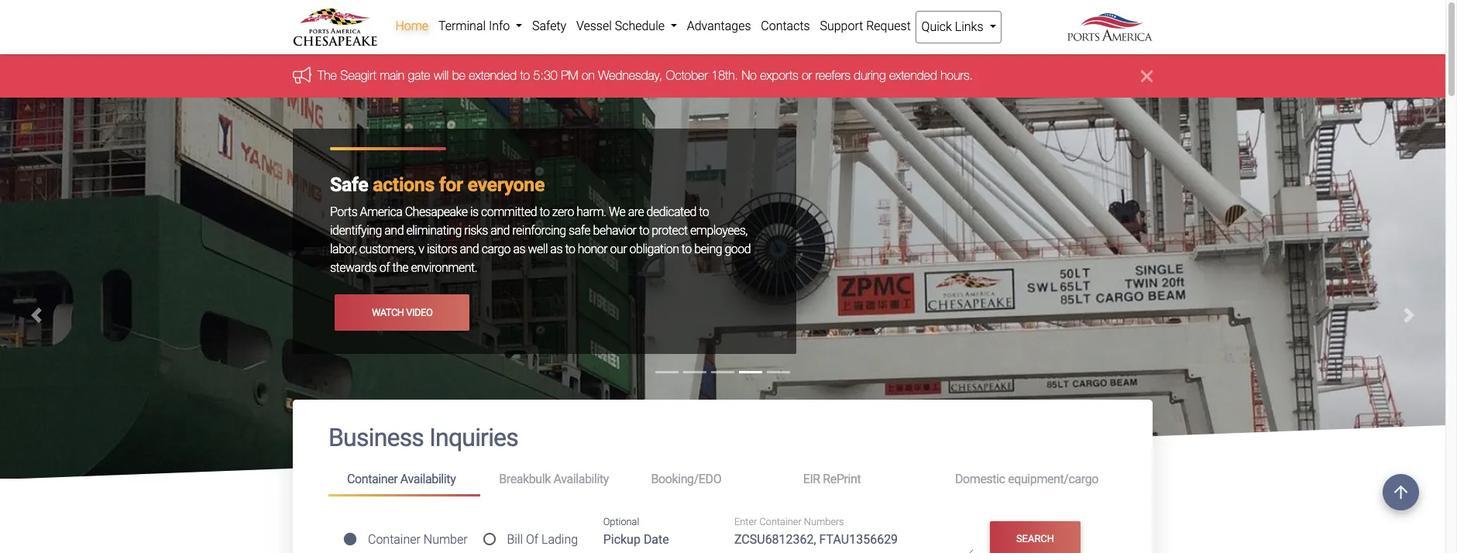 Task type: locate. For each thing, give the bounding box(es) containing it.
safe
[[569, 223, 590, 238]]

links
[[955, 19, 984, 34]]

0 horizontal spatial as
[[513, 242, 525, 257]]

0 vertical spatial container
[[347, 472, 398, 487]]

as left well
[[513, 242, 525, 257]]

breakbulk availability link
[[481, 465, 633, 494]]

2 extended from the left
[[889, 68, 937, 82]]

during
[[854, 68, 886, 82]]

home
[[395, 19, 429, 33]]

exports
[[760, 68, 799, 82]]

support
[[820, 19, 863, 33]]

of
[[379, 261, 390, 275]]

extended right during in the right top of the page
[[889, 68, 937, 82]]

1 availability from the left
[[400, 472, 456, 487]]

container right enter
[[760, 516, 802, 528]]

isitors
[[427, 242, 457, 257]]

0 horizontal spatial availability
[[400, 472, 456, 487]]

to left 5:30
[[520, 68, 530, 82]]

vessel schedule
[[576, 19, 668, 33]]

2 availability from the left
[[554, 472, 609, 487]]

as right well
[[550, 242, 563, 257]]

contacts link
[[756, 11, 815, 42]]

customers,
[[359, 242, 416, 257]]

container availability
[[347, 472, 456, 487]]

on
[[582, 68, 595, 82]]

to left zero
[[540, 205, 550, 220]]

equipment/cargo
[[1008, 472, 1099, 487]]

18th.
[[711, 68, 738, 82]]

container inside container availability link
[[347, 472, 398, 487]]

Enter Container Numbers text field
[[734, 531, 974, 553]]

0 horizontal spatial extended
[[469, 68, 517, 82]]

to down the safe
[[565, 242, 575, 257]]

is
[[470, 205, 478, 220]]

1 horizontal spatial extended
[[889, 68, 937, 82]]

breakbulk availability
[[499, 472, 609, 487]]

support request link
[[815, 11, 916, 42]]

ports america chesapeake is committed to zero harm. we are dedicated to identifying and                         eliminating risks and reinforcing safe behavior to protect employees, labor, customers, v                         isitors and cargo as well as to honor our obligation to being good stewards of the environment.
[[330, 205, 751, 275]]

october
[[666, 68, 708, 82]]

go to top image
[[1383, 474, 1419, 511]]

container down 'business'
[[347, 472, 398, 487]]

seagirt
[[340, 68, 377, 82]]

the seagirt main gate will be extended to 5:30 pm on wednesday, october 18th.  no exports or reefers during extended hours. link
[[318, 68, 973, 82]]

lading
[[542, 532, 578, 547]]

and up cargo
[[491, 223, 510, 238]]

the seagirt main gate will be extended to 5:30 pm on wednesday, october 18th.  no exports or reefers during extended hours.
[[318, 68, 973, 82]]

reefers
[[816, 68, 851, 82]]

extended
[[469, 68, 517, 82], [889, 68, 937, 82]]

container left number
[[368, 532, 421, 547]]

safe actions for everyone
[[330, 174, 545, 196]]

numbers
[[804, 516, 844, 528]]

booking/edo
[[651, 472, 722, 487]]

cargo
[[482, 242, 511, 257]]

business
[[329, 423, 424, 453]]

environment.
[[411, 261, 477, 275]]

extended right the be
[[469, 68, 517, 82]]

eir
[[803, 472, 820, 487]]

america
[[360, 205, 402, 220]]

container
[[347, 472, 398, 487], [760, 516, 802, 528], [368, 532, 421, 547]]

advantages
[[687, 19, 751, 33]]

1 horizontal spatial as
[[550, 242, 563, 257]]

business inquiries
[[329, 423, 518, 453]]

are
[[628, 205, 644, 220]]

the seagirt main gate will be extended to 5:30 pm on wednesday, october 18th.  no exports or reefers during extended hours. alert
[[0, 55, 1446, 98]]

bill of lading
[[507, 532, 578, 547]]

chesapeake
[[405, 205, 468, 220]]

availability
[[400, 472, 456, 487], [554, 472, 609, 487]]

safety link
[[527, 11, 571, 42]]

5:30
[[533, 68, 558, 82]]

to
[[520, 68, 530, 82], [540, 205, 550, 220], [699, 205, 709, 220], [639, 223, 649, 238], [565, 242, 575, 257], [682, 242, 692, 257]]

committed
[[481, 205, 537, 220]]

availability right the breakbulk
[[554, 472, 609, 487]]

and up customers,
[[385, 223, 404, 238]]

bill
[[507, 532, 523, 547]]

stewards
[[330, 261, 377, 275]]

close image
[[1141, 67, 1153, 86]]

1 as from the left
[[513, 242, 525, 257]]

and
[[385, 223, 404, 238], [491, 223, 510, 238], [460, 242, 479, 257]]

labor,
[[330, 242, 357, 257]]

as
[[513, 242, 525, 257], [550, 242, 563, 257]]

2 vertical spatial container
[[368, 532, 421, 547]]

1 horizontal spatial availability
[[554, 472, 609, 487]]

availability down business inquiries
[[400, 472, 456, 487]]

good
[[725, 242, 751, 257]]

harm.
[[577, 205, 606, 220]]

number
[[424, 532, 468, 547]]

safety image
[[0, 98, 1446, 553]]

availability for container availability
[[400, 472, 456, 487]]

no
[[742, 68, 757, 82]]

will
[[434, 68, 449, 82]]

or
[[802, 68, 812, 82]]

video
[[406, 307, 433, 318]]

2 horizontal spatial and
[[491, 223, 510, 238]]

and down risks
[[460, 242, 479, 257]]

actions
[[373, 174, 435, 196]]

eir reprint
[[803, 472, 861, 487]]



Task type: vqa. For each thing, say whether or not it's contained in the screenshot.
Container Number
yes



Task type: describe. For each thing, give the bounding box(es) containing it.
behavior
[[593, 223, 636, 238]]

we
[[609, 205, 625, 220]]

eir reprint link
[[785, 465, 937, 494]]

the
[[318, 68, 337, 82]]

to left "being"
[[682, 242, 692, 257]]

employees,
[[690, 223, 748, 238]]

breakbulk
[[499, 472, 551, 487]]

2 as from the left
[[550, 242, 563, 257]]

1 extended from the left
[[469, 68, 517, 82]]

schedule
[[615, 19, 665, 33]]

to down are
[[639, 223, 649, 238]]

vessel schedule link
[[571, 11, 682, 42]]

vessel
[[576, 19, 612, 33]]

main
[[380, 68, 405, 82]]

availability for breakbulk availability
[[554, 472, 609, 487]]

everyone
[[468, 174, 545, 196]]

hours.
[[941, 68, 973, 82]]

enter container numbers
[[734, 516, 844, 528]]

domestic equipment/cargo link
[[937, 465, 1117, 494]]

booking/edo link
[[633, 465, 785, 494]]

being
[[694, 242, 722, 257]]

home link
[[390, 11, 433, 42]]

the
[[392, 261, 408, 275]]

to inside alert
[[520, 68, 530, 82]]

reinforcing
[[512, 223, 566, 238]]

risks
[[464, 223, 488, 238]]

1 horizontal spatial and
[[460, 242, 479, 257]]

bullhorn image
[[293, 66, 318, 84]]

gate
[[408, 68, 430, 82]]

support request
[[820, 19, 911, 33]]

request
[[866, 19, 911, 33]]

be
[[452, 68, 466, 82]]

safety
[[532, 19, 566, 33]]

Optional text field
[[603, 527, 711, 553]]

container number
[[368, 532, 468, 547]]

zero
[[552, 205, 574, 220]]

quick links link
[[916, 11, 1002, 43]]

1 vertical spatial container
[[760, 516, 802, 528]]

of
[[526, 532, 539, 547]]

reprint
[[823, 472, 861, 487]]

search
[[1016, 533, 1055, 545]]

dedicated
[[647, 205, 696, 220]]

quick
[[922, 19, 952, 34]]

container for container availability
[[347, 472, 398, 487]]

optional
[[603, 516, 639, 528]]

eliminating
[[406, 223, 462, 238]]

enter
[[734, 516, 757, 528]]

inquiries
[[429, 423, 518, 453]]

honor
[[578, 242, 608, 257]]

safe
[[330, 174, 368, 196]]

to up "employees,"
[[699, 205, 709, 220]]

obligation
[[630, 242, 679, 257]]

advantages link
[[682, 11, 756, 42]]

v
[[419, 242, 424, 257]]

terminal info link
[[433, 11, 527, 42]]

watch video link
[[335, 295, 470, 331]]

info
[[489, 19, 510, 33]]

pm
[[561, 68, 578, 82]]

terminal
[[438, 19, 486, 33]]

quick links
[[922, 19, 987, 34]]

watch
[[372, 307, 404, 318]]

ports
[[330, 205, 357, 220]]

protect
[[652, 223, 688, 238]]

0 horizontal spatial and
[[385, 223, 404, 238]]

domestic equipment/cargo
[[955, 472, 1099, 487]]

container for container number
[[368, 532, 421, 547]]

contacts
[[761, 19, 810, 33]]

well
[[528, 242, 548, 257]]

domestic
[[955, 472, 1005, 487]]

terminal info
[[438, 19, 513, 33]]

our
[[610, 242, 627, 257]]

wednesday,
[[598, 68, 663, 82]]

search button
[[990, 521, 1081, 553]]



